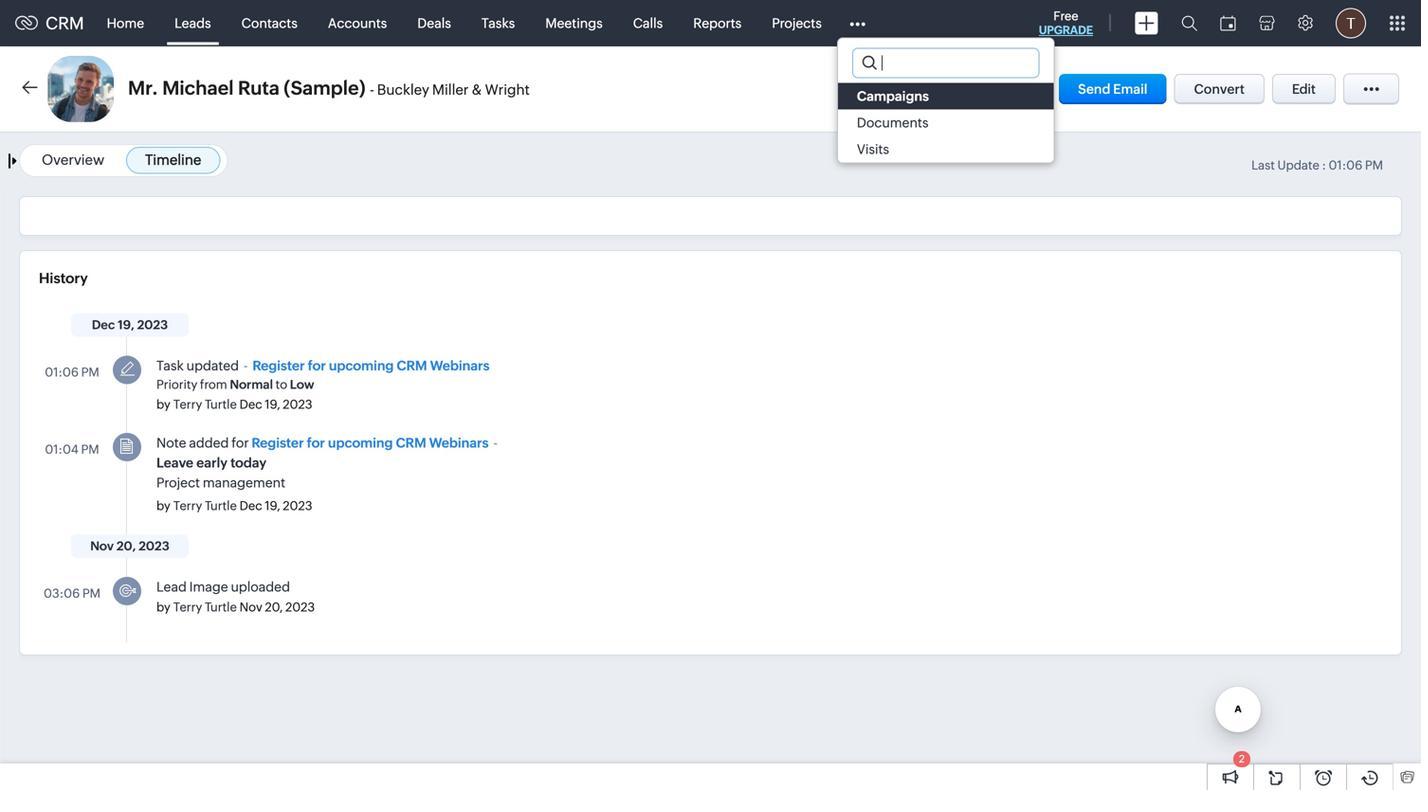Task type: vqa. For each thing, say whether or not it's contained in the screenshot.
All day on the left
no



Task type: describe. For each thing, give the bounding box(es) containing it.
reports
[[693, 16, 742, 31]]

low
[[290, 378, 314, 392]]

campaigns
[[857, 89, 929, 104]]

calls link
[[618, 0, 678, 46]]

pm for note added for
[[81, 443, 99, 457]]

profile element
[[1324, 0, 1377, 46]]

priority
[[156, 378, 197, 392]]

03:06 pm
[[44, 587, 100, 601]]

deals
[[417, 16, 451, 31]]

by inside note added for register for upcoming crm webinars - leave early today project management by terry turtle dec 19, 2023
[[156, 499, 170, 513]]

early
[[196, 456, 228, 471]]

tasks
[[482, 16, 515, 31]]

by inside lead image uploaded by terry turtle nov 20, 2023
[[156, 601, 170, 615]]

to
[[276, 378, 287, 392]]

upcoming for today
[[328, 436, 393, 451]]

for up today
[[232, 436, 249, 451]]

timeline
[[145, 152, 201, 168]]

leave
[[156, 456, 193, 471]]

register for today
[[252, 436, 304, 451]]

edit
[[1292, 82, 1316, 97]]

accounts
[[328, 16, 387, 31]]

deals link
[[402, 0, 466, 46]]

for for to
[[308, 358, 326, 374]]

0 horizontal spatial 01:06
[[45, 365, 79, 380]]

0 horizontal spatial 20,
[[116, 539, 136, 554]]

pm right :
[[1365, 158, 1383, 173]]

projects link
[[757, 0, 837, 46]]

campaigns link
[[838, 83, 1054, 109]]

meetings link
[[530, 0, 618, 46]]

- inside note added for register for upcoming crm webinars - leave early today project management by terry turtle dec 19, 2023
[[493, 436, 498, 451]]

accounts link
[[313, 0, 402, 46]]

task
[[156, 358, 184, 374]]

:
[[1322, 158, 1326, 173]]

convert
[[1194, 82, 1245, 97]]

turtle inside "task updated - register for upcoming crm webinars priority from normal to low by terry turtle dec 19, 2023"
[[205, 398, 237, 412]]

terry inside lead image uploaded by terry turtle nov 20, 2023
[[173, 601, 202, 615]]

2023 inside lead image uploaded by terry turtle nov 20, 2023
[[285, 601, 315, 615]]

free upgrade
[[1039, 9, 1093, 36]]

wright
[[485, 82, 530, 98]]

note added for register for upcoming crm webinars - leave early today project management by terry turtle dec 19, 2023
[[156, 436, 498, 513]]

search image
[[1181, 15, 1197, 31]]

create menu element
[[1123, 0, 1170, 46]]

search element
[[1170, 0, 1209, 46]]

crm for -
[[396, 436, 426, 451]]

webinars for today
[[429, 436, 489, 451]]

turtle inside note added for register for upcoming crm webinars - leave early today project management by terry turtle dec 19, 2023
[[205, 499, 237, 513]]

home
[[107, 16, 144, 31]]

lead
[[156, 580, 187, 595]]

project
[[156, 475, 200, 491]]

01:06 pm
[[45, 365, 99, 380]]

webinars for to
[[430, 358, 490, 374]]

send
[[1078, 82, 1111, 97]]

lead image uploaded by terry turtle nov 20, 2023
[[156, 580, 315, 615]]

01:04 pm
[[45, 443, 99, 457]]

management
[[203, 475, 285, 491]]

free
[[1054, 9, 1078, 23]]

terry inside "task updated - register for upcoming crm webinars priority from normal to low by terry turtle dec 19, 2023"
[[173, 398, 202, 412]]

dec 19, 2023
[[92, 318, 168, 332]]

last update : 01:06 pm
[[1251, 158, 1383, 173]]

overview link
[[42, 152, 104, 168]]

dec inside "task updated - register for upcoming crm webinars priority from normal to low by terry turtle dec 19, 2023"
[[240, 398, 262, 412]]

campaigns option
[[838, 83, 1054, 109]]

timeline link
[[145, 152, 201, 168]]

contacts
[[241, 16, 298, 31]]

19, inside note added for register for upcoming crm webinars - leave early today project management by terry turtle dec 19, 2023
[[265, 499, 280, 513]]

1 horizontal spatial 01:06
[[1329, 158, 1363, 173]]

visits link
[[838, 136, 1054, 163]]

projects
[[772, 16, 822, 31]]

0 vertical spatial crm
[[46, 14, 84, 33]]

edit button
[[1272, 74, 1336, 104]]

visits
[[857, 142, 889, 157]]

Other Modules field
[[837, 8, 878, 38]]

added
[[189, 436, 229, 451]]



Task type: locate. For each thing, give the bounding box(es) containing it.
by down the lead
[[156, 601, 170, 615]]

by
[[156, 398, 170, 412], [156, 499, 170, 513], [156, 601, 170, 615]]

1 vertical spatial turtle
[[205, 499, 237, 513]]

1 terry from the top
[[173, 398, 202, 412]]

upcoming inside "task updated - register for upcoming crm webinars priority from normal to low by terry turtle dec 19, 2023"
[[329, 358, 394, 374]]

1 vertical spatial crm
[[397, 358, 427, 374]]

1 vertical spatial register
[[252, 436, 304, 451]]

pm right 03:06
[[82, 587, 100, 601]]

register for upcoming crm webinars link down "task updated - register for upcoming crm webinars priority from normal to low by terry turtle dec 19, 2023"
[[252, 436, 489, 451]]

mr. michael ruta (sample) - buckley miller & wright
[[128, 77, 530, 99]]

1 vertical spatial dec
[[240, 398, 262, 412]]

webinars
[[430, 358, 490, 374], [429, 436, 489, 451]]

0 horizontal spatial -
[[244, 358, 248, 374]]

3 terry from the top
[[173, 601, 202, 615]]

1 vertical spatial upcoming
[[328, 436, 393, 451]]

home link
[[92, 0, 159, 46]]

for up low
[[308, 358, 326, 374]]

2 vertical spatial dec
[[240, 499, 262, 513]]

1 horizontal spatial nov
[[240, 601, 262, 615]]

0 vertical spatial dec
[[92, 318, 115, 332]]

- inside "task updated - register for upcoming crm webinars priority from normal to low by terry turtle dec 19, 2023"
[[244, 358, 248, 374]]

dec up 01:06 pm
[[92, 318, 115, 332]]

overview
[[42, 152, 104, 168]]

2 vertical spatial terry
[[173, 601, 202, 615]]

nov
[[90, 539, 114, 554], [240, 601, 262, 615]]

1 by from the top
[[156, 398, 170, 412]]

20, inside lead image uploaded by terry turtle nov 20, 2023
[[265, 601, 283, 615]]

task updated - register for upcoming crm webinars priority from normal to low by terry turtle dec 19, 2023
[[156, 358, 490, 412]]

for for today
[[307, 436, 325, 451]]

terry down the priority
[[173, 398, 202, 412]]

dec inside note added for register for upcoming crm webinars - leave early today project management by terry turtle dec 19, 2023
[[240, 499, 262, 513]]

19, inside "task updated - register for upcoming crm webinars priority from normal to low by terry turtle dec 19, 2023"
[[265, 398, 280, 412]]

0 horizontal spatial nov
[[90, 539, 114, 554]]

list box
[[838, 83, 1054, 163]]

pm for lead image uploaded
[[82, 587, 100, 601]]

2023 down low
[[283, 398, 312, 412]]

crm inside "task updated - register for upcoming crm webinars priority from normal to low by terry turtle dec 19, 2023"
[[397, 358, 427, 374]]

documents
[[857, 115, 929, 130]]

last
[[1251, 158, 1275, 173]]

19,
[[118, 318, 134, 332], [265, 398, 280, 412], [265, 499, 280, 513]]

register for upcoming crm webinars link
[[253, 358, 490, 374], [252, 436, 489, 451]]

mr.
[[128, 77, 158, 99]]

2023 down management
[[283, 499, 312, 513]]

by down project
[[156, 499, 170, 513]]

calls
[[633, 16, 663, 31]]

reports link
[[678, 0, 757, 46]]

from
[[200, 378, 227, 392]]

meetings
[[545, 16, 603, 31]]

Search Modules text field
[[853, 49, 1038, 77]]

3 by from the top
[[156, 601, 170, 615]]

&
[[472, 82, 482, 98]]

01:06 up '01:04'
[[45, 365, 79, 380]]

crm
[[46, 14, 84, 33], [397, 358, 427, 374], [396, 436, 426, 451]]

webinars inside note added for register for upcoming crm webinars - leave early today project management by terry turtle dec 19, 2023
[[429, 436, 489, 451]]

2 vertical spatial crm
[[396, 436, 426, 451]]

dec
[[92, 318, 115, 332], [240, 398, 262, 412], [240, 499, 262, 513]]

update
[[1277, 158, 1319, 173]]

20,
[[116, 539, 136, 554], [265, 601, 283, 615]]

email
[[1113, 82, 1148, 97]]

1 vertical spatial 20,
[[265, 601, 283, 615]]

01:06 right :
[[1329, 158, 1363, 173]]

register up the to
[[253, 358, 305, 374]]

upgrade
[[1039, 24, 1093, 36]]

terry down the lead
[[173, 601, 202, 615]]

03:06
[[44, 587, 80, 601]]

pm down dec 19, 2023 on the left of the page
[[81, 365, 99, 380]]

buckley
[[377, 82, 429, 98]]

upcoming
[[329, 358, 394, 374], [328, 436, 393, 451]]

register up today
[[252, 436, 304, 451]]

0 vertical spatial nov
[[90, 539, 114, 554]]

by down the priority
[[156, 398, 170, 412]]

tasks link
[[466, 0, 530, 46]]

2 horizontal spatial -
[[493, 436, 498, 451]]

upcoming inside note added for register for upcoming crm webinars - leave early today project management by terry turtle dec 19, 2023
[[328, 436, 393, 451]]

terry down project
[[173, 499, 202, 513]]

2023 up task
[[137, 318, 168, 332]]

pm
[[1365, 158, 1383, 173], [81, 365, 99, 380], [81, 443, 99, 457], [82, 587, 100, 601]]

01:04
[[45, 443, 79, 457]]

list box containing campaigns
[[838, 83, 1054, 163]]

upcoming for to
[[329, 358, 394, 374]]

register for to
[[253, 358, 305, 374]]

1 turtle from the top
[[205, 398, 237, 412]]

0 vertical spatial -
[[370, 82, 374, 98]]

2 vertical spatial turtle
[[205, 601, 237, 615]]

history
[[39, 270, 88, 287]]

send email button
[[1059, 74, 1167, 104]]

updated
[[186, 358, 239, 374]]

2023 inside note added for register for upcoming crm webinars - leave early today project management by terry turtle dec 19, 2023
[[283, 499, 312, 513]]

2023 inside "task updated - register for upcoming crm webinars priority from normal to low by terry turtle dec 19, 2023"
[[283, 398, 312, 412]]

register inside note added for register for upcoming crm webinars - leave early today project management by terry turtle dec 19, 2023
[[252, 436, 304, 451]]

register
[[253, 358, 305, 374], [252, 436, 304, 451]]

register inside "task updated - register for upcoming crm webinars priority from normal to low by terry turtle dec 19, 2023"
[[253, 358, 305, 374]]

crm inside note added for register for upcoming crm webinars - leave early today project management by terry turtle dec 19, 2023
[[396, 436, 426, 451]]

(sample)
[[284, 77, 366, 99]]

1 vertical spatial register for upcoming crm webinars link
[[252, 436, 489, 451]]

dec down normal
[[240, 398, 262, 412]]

1 vertical spatial webinars
[[429, 436, 489, 451]]

documents link
[[838, 109, 1054, 136]]

create menu image
[[1135, 12, 1158, 35]]

- inside mr. michael ruta (sample) - buckley miller & wright
[[370, 82, 374, 98]]

2023 up the lead
[[139, 539, 170, 554]]

terry inside note added for register for upcoming crm webinars - leave early today project management by terry turtle dec 19, 2023
[[173, 499, 202, 513]]

nov inside lead image uploaded by terry turtle nov 20, 2023
[[240, 601, 262, 615]]

turtle down from
[[205, 398, 237, 412]]

0 vertical spatial by
[[156, 398, 170, 412]]

register for upcoming crm webinars link up low
[[253, 358, 490, 374]]

2023
[[137, 318, 168, 332], [283, 398, 312, 412], [283, 499, 312, 513], [139, 539, 170, 554], [285, 601, 315, 615]]

calendar image
[[1220, 16, 1236, 31]]

1 vertical spatial 19,
[[265, 398, 280, 412]]

normal
[[230, 378, 273, 392]]

2 vertical spatial by
[[156, 601, 170, 615]]

2 turtle from the top
[[205, 499, 237, 513]]

miller
[[432, 82, 469, 98]]

note
[[156, 436, 186, 451]]

michael
[[162, 77, 234, 99]]

crm link
[[15, 14, 84, 33]]

for down "task updated - register for upcoming crm webinars priority from normal to low by terry turtle dec 19, 2023"
[[307, 436, 325, 451]]

dec down management
[[240, 499, 262, 513]]

nov up 03:06 pm
[[90, 539, 114, 554]]

terry
[[173, 398, 202, 412], [173, 499, 202, 513], [173, 601, 202, 615]]

3 turtle from the top
[[205, 601, 237, 615]]

pm for task updated
[[81, 365, 99, 380]]

send email
[[1078, 82, 1148, 97]]

2 vertical spatial -
[[493, 436, 498, 451]]

image
[[189, 580, 228, 595]]

1 vertical spatial -
[[244, 358, 248, 374]]

0 vertical spatial register for upcoming crm webinars link
[[253, 358, 490, 374]]

nov 20, 2023
[[90, 539, 170, 554]]

0 vertical spatial terry
[[173, 398, 202, 412]]

for
[[308, 358, 326, 374], [232, 436, 249, 451], [307, 436, 325, 451]]

turtle inside lead image uploaded by terry turtle nov 20, 2023
[[205, 601, 237, 615]]

2 by from the top
[[156, 499, 170, 513]]

by inside "task updated - register for upcoming crm webinars priority from normal to low by terry turtle dec 19, 2023"
[[156, 398, 170, 412]]

turtle down image
[[205, 601, 237, 615]]

1 vertical spatial terry
[[173, 499, 202, 513]]

uploaded
[[231, 580, 290, 595]]

0 vertical spatial upcoming
[[329, 358, 394, 374]]

today
[[230, 456, 266, 471]]

0 vertical spatial 01:06
[[1329, 158, 1363, 173]]

2
[[1239, 754, 1245, 766]]

ruta
[[238, 77, 280, 99]]

01:06
[[1329, 158, 1363, 173], [45, 365, 79, 380]]

turtle
[[205, 398, 237, 412], [205, 499, 237, 513], [205, 601, 237, 615]]

2 terry from the top
[[173, 499, 202, 513]]

convert button
[[1174, 74, 1265, 104]]

nov down uploaded
[[240, 601, 262, 615]]

turtle down management
[[205, 499, 237, 513]]

profile image
[[1336, 8, 1366, 38]]

1 vertical spatial nov
[[240, 601, 262, 615]]

2023 down uploaded
[[285, 601, 315, 615]]

leads
[[175, 16, 211, 31]]

1 vertical spatial 01:06
[[45, 365, 79, 380]]

contacts link
[[226, 0, 313, 46]]

for inside "task updated - register for upcoming crm webinars priority from normal to low by terry turtle dec 19, 2023"
[[308, 358, 326, 374]]

0 vertical spatial webinars
[[430, 358, 490, 374]]

0 vertical spatial register
[[253, 358, 305, 374]]

webinars inside "task updated - register for upcoming crm webinars priority from normal to low by terry turtle dec 19, 2023"
[[430, 358, 490, 374]]

pm right '01:04'
[[81, 443, 99, 457]]

0 vertical spatial 20,
[[116, 539, 136, 554]]

0 vertical spatial turtle
[[205, 398, 237, 412]]

0 vertical spatial 19,
[[118, 318, 134, 332]]

1 horizontal spatial -
[[370, 82, 374, 98]]

2 vertical spatial 19,
[[265, 499, 280, 513]]

leads link
[[159, 0, 226, 46]]

1 vertical spatial by
[[156, 499, 170, 513]]

-
[[370, 82, 374, 98], [244, 358, 248, 374], [493, 436, 498, 451]]

1 horizontal spatial 20,
[[265, 601, 283, 615]]

crm for priority
[[397, 358, 427, 374]]



